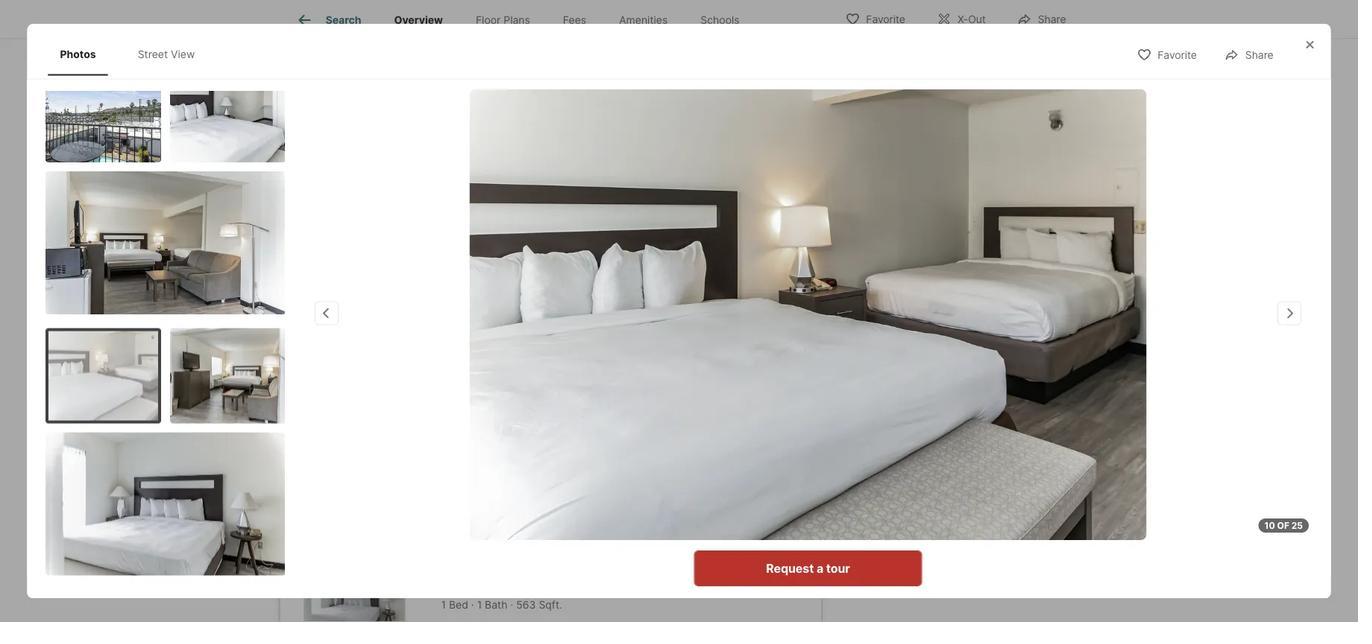 Task type: vqa. For each thing, say whether or not it's contained in the screenshot.
(310) 765-7071
yes



Task type: locate. For each thing, give the bounding box(es) containing it.
torrance
[[335, 226, 388, 240], [540, 226, 590, 240], [996, 247, 1062, 265]]

1 bed (2)
[[707, 454, 752, 466], [279, 511, 337, 528]]

·
[[471, 599, 474, 611], [511, 599, 513, 611]]

25
[[1003, 169, 1016, 182], [1292, 521, 1303, 531]]

1 horizontal spatial request a tour
[[921, 296, 1005, 310]]

1 vertical spatial floor plans
[[279, 399, 372, 420]]

schools
[[701, 14, 740, 26]]

1 vertical spatial 25
[[1292, 521, 1303, 531]]

0 horizontal spatial share
[[1038, 13, 1066, 26]]

25 left "photos"
[[1003, 169, 1016, 182]]

a inside dialog
[[817, 562, 823, 576]]

1 horizontal spatial request
[[921, 296, 969, 310]]

1 vertical spatial plans
[[326, 399, 372, 420]]

1 horizontal spatial 1 bed (2)
[[707, 454, 752, 466]]

favorite
[[866, 13, 905, 26], [1158, 49, 1197, 61]]

2 vertical spatial a
[[817, 562, 823, 576]]

0 vertical spatial share button
[[1004, 3, 1079, 34]]

request a tour button
[[864, 285, 1062, 321], [694, 551, 922, 587]]

vivo right contact
[[926, 247, 959, 265]]

contact
[[864, 247, 923, 265]]

1 bed · 1 bath · 563 sqft. button
[[279, 540, 822, 623]]

0 horizontal spatial 25
[[1003, 169, 1016, 182]]

1 vertical spatial request
[[766, 562, 814, 576]]

tab list containing studio (3)
[[279, 439, 822, 482]]

0 vertical spatial request a tour
[[921, 296, 1005, 310]]

2 horizontal spatial bed
[[715, 454, 735, 466]]

25 inside 'request a tour' dialog
[[1292, 521, 1303, 531]]

· left "563"
[[511, 599, 513, 611]]

vivo up $1,395+
[[279, 226, 306, 240]]

request a tour
[[921, 296, 1005, 310], [766, 562, 850, 576]]

1 vertical spatial a
[[948, 343, 955, 358]]

1 horizontal spatial ·
[[511, 599, 513, 611]]

favorite button
[[833, 3, 918, 34], [1124, 39, 1210, 70]]

1 horizontal spatial vivo
[[926, 247, 959, 265]]

0 horizontal spatial tour
[[826, 562, 850, 576]]

1 vertical spatial floor
[[279, 399, 322, 420]]

0 horizontal spatial 1 bed (2)
[[279, 511, 337, 528]]

1 horizontal spatial plans
[[504, 14, 530, 26]]

3:00
[[1004, 446, 1030, 460]]

0 horizontal spatial (2)
[[318, 511, 337, 528]]

1 vertical spatial request a tour
[[766, 562, 850, 576]]

a
[[971, 296, 978, 310], [948, 343, 955, 358], [817, 562, 823, 576]]

0 horizontal spatial bed
[[289, 511, 314, 528]]

1 vertical spatial favorite
[[1158, 49, 1197, 61]]

1 vertical spatial bed
[[289, 511, 314, 528]]

1 vertical spatial share
[[1245, 49, 1274, 61]]

1 vertical spatial request a tour button
[[694, 551, 922, 587]]

0 horizontal spatial ,
[[534, 226, 537, 240]]

0 vertical spatial plans
[[504, 14, 530, 26]]

0 vertical spatial vivo
[[279, 226, 306, 240]]

pm-
[[981, 446, 1004, 460]]

1 vertical spatial flex
[[962, 247, 993, 265]]

0 vertical spatial request
[[921, 296, 969, 310]]

0 vertical spatial 1 bed (2)
[[707, 454, 752, 466]]

tab list
[[279, 0, 768, 38], [45, 33, 222, 76], [279, 439, 822, 482]]

share button inside 'request a tour' dialog
[[1212, 39, 1286, 70]]

floor plans inside tab
[[476, 14, 530, 26]]

street
[[138, 48, 168, 60]]

1 horizontal spatial 25
[[1292, 521, 1303, 531]]

1 horizontal spatial (2)
[[737, 454, 752, 466]]

1 inside tab
[[707, 454, 712, 466]]

0 horizontal spatial request
[[766, 562, 814, 576]]

bed for studio (3) "tab"
[[715, 454, 735, 466]]

0 vertical spatial flex
[[308, 226, 332, 240]]

bed
[[715, 454, 735, 466], [289, 511, 314, 528], [449, 599, 468, 611]]

bed for 1 bed · 1 bath · 563 sqft. button
[[449, 599, 468, 611]]

refrigerator
[[481, 325, 532, 336]]

(310) 765-7071
[[929, 385, 1018, 400]]

studio
[[526, 454, 558, 466]]

0 vertical spatial (2)
[[737, 454, 752, 466]]

friendly
[[305, 325, 339, 336]]

1 bed · 1 bath · 563 sqft.
[[441, 599, 562, 611]]

1 horizontal spatial favorite
[[1158, 49, 1197, 61]]

floor plans
[[476, 14, 530, 26], [279, 399, 372, 420]]

0 vertical spatial a
[[971, 296, 978, 310]]

0 horizontal spatial request a tour
[[766, 562, 850, 576]]

0 vertical spatial favorite
[[866, 13, 905, 26]]

map entry image
[[747, 221, 822, 296]]

1 · from the left
[[471, 599, 474, 611]]

photos tab
[[48, 36, 108, 73]]

hwy
[[509, 226, 534, 240]]

send
[[916, 343, 945, 358]]

90505
[[617, 226, 654, 240]]

1 , from the left
[[534, 226, 537, 240]]

vivo flex torrance 4111 e pacific coast hwy , torrance , ca 90505
[[279, 226, 654, 240]]

(3)
[[561, 454, 575, 466]]

245-
[[553, 254, 595, 275]]

bed inside tab
[[715, 454, 735, 466]]

1 horizontal spatial a
[[948, 343, 955, 358]]

request
[[921, 296, 969, 310], [766, 562, 814, 576]]

,
[[534, 226, 537, 240], [590, 226, 593, 240]]

0 horizontal spatial share button
[[1004, 3, 1079, 34]]

0 horizontal spatial floor plans
[[279, 399, 372, 420]]

1 horizontal spatial floor
[[476, 14, 501, 26]]

favorite inside 'request a tour' dialog
[[1158, 49, 1197, 61]]

0 horizontal spatial favorite
[[866, 13, 905, 26]]

1 horizontal spatial share
[[1245, 49, 1274, 61]]

2 vertical spatial bed
[[449, 599, 468, 611]]

1 vertical spatial vivo
[[926, 247, 959, 265]]

tour inside dialog
[[826, 562, 850, 576]]

0 vertical spatial favorite button
[[833, 3, 918, 34]]

open
[[874, 446, 904, 460]]

share for the topmost share button
[[1038, 13, 1066, 26]]

request a tour button inside dialog
[[694, 551, 922, 587]]

· left bath
[[471, 599, 474, 611]]

photos
[[1019, 169, 1054, 182]]

share inside 'request a tour' dialog
[[1245, 49, 1274, 61]]

plans
[[504, 14, 530, 26], [326, 399, 372, 420]]

x-
[[958, 13, 968, 26]]

1 vertical spatial share button
[[1212, 39, 1286, 70]]

1
[[485, 254, 494, 275], [707, 454, 712, 466], [279, 511, 286, 528], [441, 599, 446, 611], [477, 599, 482, 611]]

floor
[[476, 14, 501, 26], [279, 399, 322, 420]]

0 vertical spatial tour
[[981, 296, 1005, 310]]

1 horizontal spatial tour
[[981, 296, 1005, 310]]

tour
[[981, 296, 1005, 310], [826, 562, 850, 576]]

1 vertical spatial favorite button
[[1124, 39, 1210, 70]]

2 , from the left
[[590, 226, 593, 240]]

image image
[[279, 0, 839, 202], [845, 0, 1079, 44], [845, 50, 1079, 202], [45, 67, 161, 163], [170, 67, 285, 163], [45, 172, 285, 315], [170, 329, 285, 424], [48, 332, 158, 421], [45, 433, 285, 576]]

of
[[1277, 521, 1289, 531]]

(310)
[[929, 385, 960, 400]]

1 horizontal spatial ,
[[590, 226, 593, 240]]

1 horizontal spatial share button
[[1212, 39, 1286, 70]]

tab list containing search
[[279, 0, 768, 38]]

, right coast
[[534, 226, 537, 240]]

25 photos button
[[970, 161, 1067, 191]]

0 vertical spatial bed
[[715, 454, 735, 466]]

fees
[[563, 14, 586, 26]]

vivo
[[279, 226, 306, 240], [926, 247, 959, 265]]

bed inside button
[[449, 599, 468, 611]]

, left ca
[[590, 226, 593, 240]]

flex
[[308, 226, 332, 240], [962, 247, 993, 265]]

1 horizontal spatial floor plans
[[476, 14, 530, 26]]

photos
[[60, 48, 96, 60]]

25 right of
[[1292, 521, 1303, 531]]

tab list for x-out
[[279, 0, 768, 38]]

1 vertical spatial 1 bed (2)
[[279, 511, 337, 528]]

studio (3) tab
[[461, 442, 640, 479]]

25 photos
[[1003, 169, 1054, 182]]

1 vertical spatial (2)
[[318, 511, 337, 528]]

street view tab
[[126, 36, 207, 73]]

1 horizontal spatial favorite button
[[1124, 39, 1210, 70]]

share button
[[1004, 3, 1079, 34], [1212, 39, 1286, 70]]

amenities tab
[[603, 2, 684, 38]]

overview
[[394, 14, 443, 26]]

sqft.
[[539, 599, 562, 611]]

tab
[[282, 442, 461, 479]]

pet
[[288, 325, 302, 336]]

0 vertical spatial floor plans
[[476, 14, 530, 26]]

plans inside floor plans tab
[[504, 14, 530, 26]]

e
[[421, 226, 428, 240]]

tab list containing photos
[[45, 33, 222, 76]]

ft
[[572, 277, 583, 292]]

tab list inside 'request a tour' dialog
[[45, 33, 222, 76]]

(2)
[[737, 454, 752, 466], [318, 511, 337, 528]]

0 horizontal spatial favorite button
[[833, 3, 918, 34]]

favorite button for x-out
[[833, 3, 918, 34]]

share
[[1038, 13, 1066, 26], [1245, 49, 1274, 61]]

0 horizontal spatial a
[[817, 562, 823, 576]]

0 horizontal spatial ·
[[471, 599, 474, 611]]

1 horizontal spatial bed
[[449, 599, 468, 611]]

0 vertical spatial floor
[[476, 14, 501, 26]]

1 vertical spatial tour
[[826, 562, 850, 576]]

0 horizontal spatial flex
[[308, 226, 332, 240]]

0 vertical spatial share
[[1038, 13, 1066, 26]]

favorite button inside 'request a tour' dialog
[[1124, 39, 1210, 70]]

4111 e pacific coast hwy image
[[470, 89, 1147, 541]]

overview tab
[[378, 2, 459, 38]]

12:00
[[946, 446, 977, 460]]

x-out
[[958, 13, 986, 26]]

0 vertical spatial 25
[[1003, 169, 1016, 182]]



Task type: describe. For each thing, give the bounding box(es) containing it.
$1,395+ price
[[279, 254, 352, 291]]

7071
[[990, 385, 1018, 400]]

0 horizontal spatial floor
[[279, 399, 322, 420]]

25 inside button
[[1003, 169, 1016, 182]]

search
[[326, 14, 361, 26]]

2 horizontal spatial a
[[971, 296, 978, 310]]

contact vivo flex torrance
[[864, 247, 1062, 265]]

2 · from the left
[[511, 599, 513, 611]]

0 horizontal spatial torrance
[[335, 226, 388, 240]]

tab list for share
[[45, 33, 222, 76]]

out
[[968, 13, 986, 26]]

0 vertical spatial request a tour button
[[864, 285, 1062, 321]]

10
[[1265, 521, 1275, 531]]

a inside button
[[948, 343, 955, 358]]

studio (3)
[[526, 454, 575, 466]]

send a message button
[[864, 333, 1062, 369]]

ca
[[597, 226, 614, 240]]

favorite button for share
[[1124, 39, 1210, 70]]

view
[[171, 48, 195, 60]]

price
[[279, 277, 308, 291]]

share for share button inside the 'request a tour' dialog
[[1245, 49, 1274, 61]]

0 horizontal spatial vivo
[[279, 226, 306, 240]]

request inside dialog
[[766, 562, 814, 576]]

street view
[[138, 48, 195, 60]]

request a tour dialog
[[27, 24, 1331, 599]]

fees tab
[[547, 2, 603, 38]]

1 horizontal spatial torrance
[[540, 226, 590, 240]]

0 horizontal spatial plans
[[326, 399, 372, 420]]

favorite for share
[[1158, 49, 1197, 61]]

message
[[958, 343, 1010, 358]]

664
[[595, 254, 629, 275]]

amenities
[[619, 14, 668, 26]]

2 horizontal spatial torrance
[[996, 247, 1062, 265]]

1 baths
[[485, 254, 517, 291]]

sq
[[553, 277, 568, 292]]

1 horizontal spatial flex
[[962, 247, 993, 265]]

schools tab
[[684, 2, 756, 38]]

floor inside tab
[[476, 14, 501, 26]]

today:
[[908, 446, 943, 460]]

x-out button
[[924, 3, 998, 34]]

search link
[[296, 11, 361, 29]]

1 bed (2) tab
[[640, 442, 819, 479]]

pm
[[1033, 446, 1052, 460]]

1 bed (2) inside tab
[[707, 454, 752, 466]]

coast
[[473, 226, 506, 240]]

245-664 sq ft
[[553, 254, 629, 292]]

bath
[[485, 599, 508, 611]]

4111
[[394, 226, 418, 240]]

send a message
[[916, 343, 1010, 358]]

pacific
[[432, 226, 469, 240]]

pet friendly
[[288, 325, 339, 336]]

request a tour inside dialog
[[766, 562, 850, 576]]

765-
[[963, 385, 990, 400]]

(310) 765-7071 link
[[864, 375, 1062, 411]]

10 of 25
[[1265, 521, 1303, 531]]

563
[[516, 599, 536, 611]]

one bedroom with den image
[[304, 565, 405, 623]]

1 inside '1 baths'
[[485, 254, 494, 275]]

open today: 12:00 pm-3:00 pm
[[874, 446, 1052, 460]]

favorite for x-out
[[866, 13, 905, 26]]

(2) inside 1 bed (2) tab
[[737, 454, 752, 466]]

floor plans tab
[[459, 2, 547, 38]]

(310) 765-7071 button
[[864, 375, 1062, 411]]

baths
[[485, 277, 517, 291]]

$1,395+
[[279, 254, 348, 275]]



